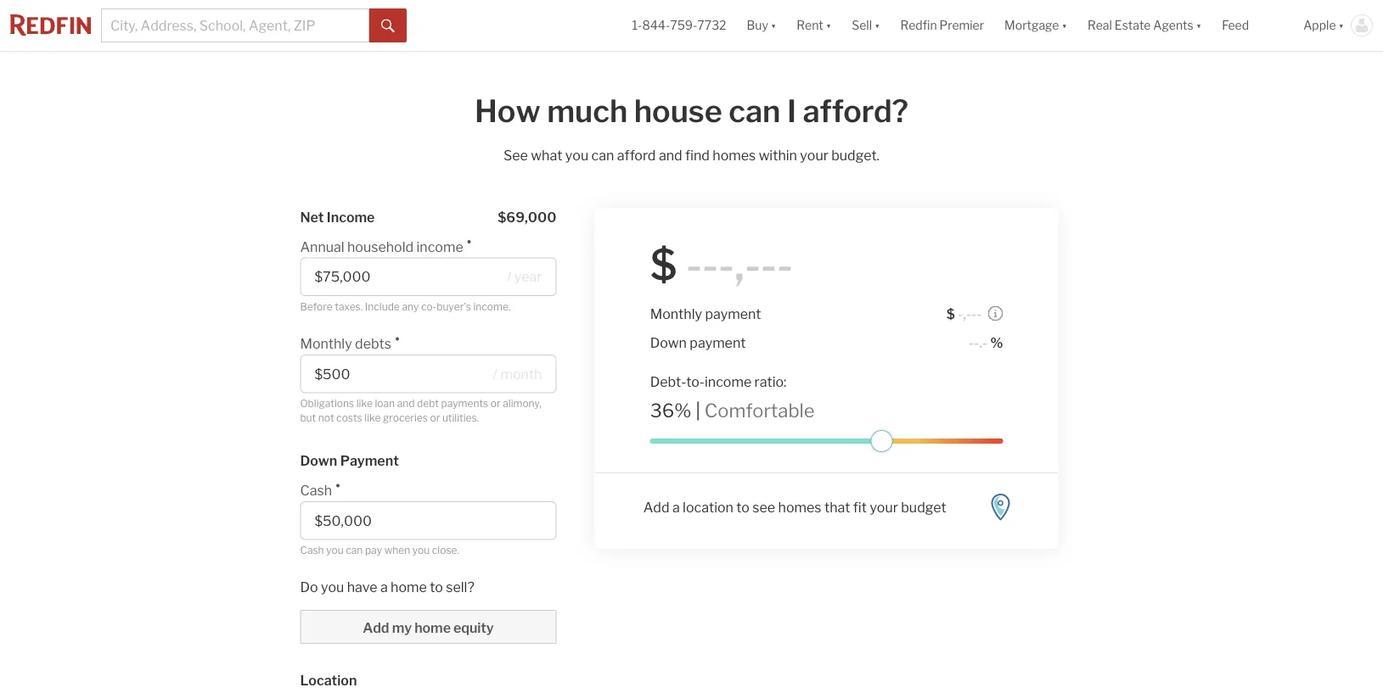 Task type: describe. For each thing, give the bounding box(es) containing it.
within
[[759, 147, 797, 163]]

1 horizontal spatial homes
[[778, 499, 822, 516]]

down for down payment
[[650, 334, 687, 351]]

--.- %
[[969, 334, 1003, 351]]

can for you
[[592, 147, 614, 163]]

1 horizontal spatial to
[[737, 499, 750, 516]]

see
[[753, 499, 776, 516]]

how
[[475, 93, 541, 130]]

mortgage
[[1005, 18, 1059, 33]]

/ year
[[507, 269, 542, 285]]

7732
[[698, 18, 727, 33]]

redfin
[[901, 18, 937, 33]]

1-844-759-7732 link
[[632, 18, 727, 33]]

|
[[696, 399, 701, 422]]

sell
[[852, 18, 872, 33]]

sell ▾ button
[[842, 0, 890, 51]]

1-
[[632, 18, 642, 33]]

month
[[501, 366, 542, 383]]

844-
[[642, 18, 670, 33]]

monthly payment
[[650, 306, 761, 322]]

down for down payment
[[300, 453, 337, 470]]

1-844-759-7732
[[632, 18, 727, 33]]

▾ for rent ▾
[[826, 18, 832, 33]]

$ -,---
[[947, 306, 982, 322]]

my
[[392, 620, 412, 637]]

and inside obligations like loan and debt payments or alimony, but not costs like groceries or utilities.
[[397, 398, 415, 410]]

sell?
[[446, 579, 475, 596]]

$ ---,---
[[650, 239, 793, 291]]

debt-to-income ratio:
[[650, 373, 787, 390]]

that
[[825, 499, 850, 516]]

apple
[[1304, 18, 1336, 33]]

buy ▾ button
[[747, 0, 776, 51]]

monthly debts
[[300, 336, 391, 352]]

$69,000
[[498, 209, 557, 225]]

feed
[[1222, 18, 1249, 33]]

mortgage ▾ button
[[995, 0, 1078, 51]]

.-
[[979, 334, 988, 351]]

see
[[504, 147, 528, 163]]

759-
[[670, 18, 698, 33]]

cash you can pay when you close.
[[300, 545, 459, 557]]

%
[[991, 334, 1003, 351]]

you right do
[[321, 579, 344, 596]]

$ for $ -,---
[[947, 306, 955, 322]]

but
[[300, 412, 316, 424]]

you right 'when'
[[413, 545, 430, 557]]

co-
[[421, 301, 437, 313]]

1 vertical spatial or
[[430, 412, 440, 424]]

monthly debts. required field. element
[[300, 327, 548, 355]]

net income
[[300, 209, 375, 225]]

mortgage ▾
[[1005, 18, 1068, 33]]

▾ inside dropdown button
[[1196, 18, 1202, 33]]

payment for monthly payment
[[705, 306, 761, 322]]

annual household income. required field. element
[[300, 230, 548, 258]]

fit
[[853, 499, 867, 516]]

redfin premier button
[[890, 0, 995, 51]]

taxes.
[[335, 301, 363, 313]]

income.
[[473, 301, 511, 313]]

0 vertical spatial or
[[491, 398, 501, 410]]

rent ▾
[[797, 18, 832, 33]]

add my home equity
[[363, 620, 494, 637]]

1 horizontal spatial and
[[659, 147, 682, 163]]

36%
[[650, 399, 692, 422]]

rent
[[797, 18, 824, 33]]

obligations like loan and debt payments or alimony, but not costs like groceries or utilities.
[[300, 398, 542, 424]]

how much house can i afford?
[[475, 93, 909, 130]]

before
[[300, 301, 333, 313]]

▾ for buy ▾
[[771, 18, 776, 33]]

0 horizontal spatial ,-
[[735, 239, 761, 291]]

▾ for sell ▾
[[875, 18, 880, 33]]

add for add a location to see homes that fit your budget
[[643, 499, 670, 516]]

income for to-
[[705, 373, 752, 390]]

/ month
[[493, 366, 542, 383]]

alimony,
[[503, 398, 542, 410]]

include
[[365, 301, 400, 313]]

debts
[[355, 336, 391, 352]]

redfin premier
[[901, 18, 984, 33]]

1 vertical spatial like
[[365, 412, 381, 424]]

Cash text field
[[315, 513, 542, 530]]

real estate agents ▾ button
[[1078, 0, 1212, 51]]

income for household
[[417, 239, 463, 255]]

agents
[[1154, 18, 1194, 33]]

equity
[[454, 620, 494, 637]]

apple ▾
[[1304, 18, 1344, 33]]

cash. required field. element
[[300, 474, 548, 502]]

rent ▾ button
[[787, 0, 842, 51]]

location
[[683, 499, 734, 516]]

when
[[384, 545, 410, 557]]

36% | comfortable
[[650, 399, 815, 422]]

can for house
[[729, 93, 781, 130]]

i
[[787, 93, 797, 130]]

1 horizontal spatial a
[[673, 499, 680, 516]]

cash for cash you can pay when you close.
[[300, 545, 324, 557]]

pay
[[365, 545, 382, 557]]

monthly for monthly debts
[[300, 336, 352, 352]]

year
[[514, 269, 542, 285]]

you left pay
[[326, 545, 344, 557]]

/ for / month
[[493, 366, 498, 383]]



Task type: locate. For each thing, give the bounding box(es) containing it.
loan
[[375, 398, 395, 410]]

sell ▾
[[852, 18, 880, 33]]

your
[[800, 147, 829, 163], [870, 499, 898, 516]]

down
[[650, 334, 687, 351], [300, 453, 337, 470]]

buy ▾
[[747, 18, 776, 33]]

down down not
[[300, 453, 337, 470]]

down up debt-
[[650, 334, 687, 351]]

homes right find
[[713, 147, 756, 163]]

Annual household income text field
[[315, 269, 500, 285]]

0 vertical spatial and
[[659, 147, 682, 163]]

0 vertical spatial income
[[417, 239, 463, 255]]

budget.
[[832, 147, 880, 163]]

0 horizontal spatial or
[[430, 412, 440, 424]]

0 horizontal spatial monthly
[[300, 336, 352, 352]]

1 horizontal spatial or
[[491, 398, 501, 410]]

0 vertical spatial add
[[643, 499, 670, 516]]

add for add my home equity
[[363, 620, 389, 637]]

1 horizontal spatial income
[[705, 373, 752, 390]]

0 vertical spatial cash
[[300, 483, 332, 499]]

and left find
[[659, 147, 682, 163]]

▾ right mortgage on the right top of the page
[[1062, 18, 1068, 33]]

0 vertical spatial like
[[356, 398, 373, 410]]

1 horizontal spatial add
[[643, 499, 670, 516]]

0 vertical spatial a
[[673, 499, 680, 516]]

payment for down payment
[[690, 334, 746, 351]]

utilities.
[[442, 412, 479, 424]]

costs
[[336, 412, 362, 424]]

0 vertical spatial ,-
[[735, 239, 761, 291]]

▾ right "buy"
[[771, 18, 776, 33]]

estate
[[1115, 18, 1151, 33]]

do you have a home to sell?
[[300, 579, 475, 596]]

1 vertical spatial $
[[947, 306, 955, 322]]

▾ right agents at top
[[1196, 18, 1202, 33]]

not
[[318, 412, 334, 424]]

rent ▾ button
[[797, 0, 832, 51]]

cash for cash
[[300, 483, 332, 499]]

/ left year
[[507, 269, 512, 285]]

City, Address, School, Agent, ZIP search field
[[101, 8, 369, 42]]

comfortable
[[705, 399, 815, 422]]

2 vertical spatial can
[[346, 545, 363, 557]]

down payment
[[650, 334, 746, 351]]

0 vertical spatial your
[[800, 147, 829, 163]]

obligations
[[300, 398, 354, 410]]

1 vertical spatial income
[[705, 373, 752, 390]]

1 vertical spatial ,-
[[963, 306, 972, 322]]

a
[[673, 499, 680, 516], [380, 579, 388, 596]]

0 vertical spatial home
[[391, 579, 427, 596]]

▾ right rent
[[826, 18, 832, 33]]

buyer's
[[437, 301, 471, 313]]

1 vertical spatial homes
[[778, 499, 822, 516]]

cash
[[300, 483, 332, 499], [300, 545, 324, 557]]

much
[[547, 93, 628, 130]]

1 horizontal spatial down
[[650, 334, 687, 351]]

monthly for monthly payment
[[650, 306, 702, 322]]

1 vertical spatial add
[[363, 620, 389, 637]]

1 horizontal spatial monthly
[[650, 306, 702, 322]]

4 ▾ from the left
[[1062, 18, 1068, 33]]

1 horizontal spatial ,-
[[963, 306, 972, 322]]

▾ right the sell on the top right
[[875, 18, 880, 33]]

can left afford
[[592, 147, 614, 163]]

▾ for mortgage ▾
[[1062, 18, 1068, 33]]

0 horizontal spatial and
[[397, 398, 415, 410]]

$ for $ ---,---
[[650, 239, 677, 291]]

1 cash from the top
[[300, 483, 332, 499]]

0 horizontal spatial your
[[800, 147, 829, 163]]

/ left month
[[493, 366, 498, 383]]

1 horizontal spatial can
[[592, 147, 614, 163]]

house
[[634, 93, 722, 130]]

to left see
[[737, 499, 750, 516]]

0 horizontal spatial a
[[380, 579, 388, 596]]

0 vertical spatial /
[[507, 269, 512, 285]]

monthly up the down payment
[[650, 306, 702, 322]]

1 vertical spatial home
[[415, 620, 451, 637]]

payment
[[705, 306, 761, 322], [690, 334, 746, 351]]

0 vertical spatial can
[[729, 93, 781, 130]]

have
[[347, 579, 377, 596]]

net
[[300, 209, 324, 225]]

cash up do
[[300, 545, 324, 557]]

$
[[650, 239, 677, 291], [947, 306, 955, 322]]

do
[[300, 579, 318, 596]]

close.
[[432, 545, 459, 557]]

income up 36% | comfortable
[[705, 373, 752, 390]]

down payment
[[300, 453, 399, 470]]

2 horizontal spatial can
[[729, 93, 781, 130]]

payment
[[340, 453, 399, 470]]

/ for / year
[[507, 269, 512, 285]]

find
[[685, 147, 710, 163]]

add my home equity button
[[300, 611, 557, 645]]

household
[[347, 239, 414, 255]]

real
[[1088, 18, 1112, 33]]

3 ▾ from the left
[[875, 18, 880, 33]]

0 vertical spatial $
[[650, 239, 677, 291]]

1 vertical spatial a
[[380, 579, 388, 596]]

▾ for apple ▾
[[1339, 18, 1344, 33]]

to-
[[686, 373, 705, 390]]

any
[[402, 301, 419, 313]]

like left loan
[[356, 398, 373, 410]]

buy
[[747, 18, 768, 33]]

1 vertical spatial can
[[592, 147, 614, 163]]

-
[[686, 239, 702, 291], [702, 239, 718, 291], [718, 239, 735, 291], [761, 239, 777, 291], [777, 239, 793, 291], [958, 306, 963, 322], [972, 306, 977, 322], [977, 306, 982, 322], [969, 334, 974, 351], [974, 334, 979, 351]]

1 vertical spatial payment
[[690, 334, 746, 351]]

0 vertical spatial down
[[650, 334, 687, 351]]

add a location to see homes that fit your budget
[[643, 499, 947, 516]]

or left alimony,
[[491, 398, 501, 410]]

like down loan
[[365, 412, 381, 424]]

1 vertical spatial your
[[870, 499, 898, 516]]

1 ▾ from the left
[[771, 18, 776, 33]]

sell ▾ button
[[852, 0, 880, 51]]

ratio:
[[755, 373, 787, 390]]

1 vertical spatial to
[[430, 579, 443, 596]]

add left location
[[643, 499, 670, 516]]

groceries
[[383, 412, 428, 424]]

home inside add my home equity button
[[415, 620, 451, 637]]

location
[[300, 673, 357, 689]]

,- up monthly payment
[[735, 239, 761, 291]]

your right fit
[[870, 499, 898, 516]]

Monthly debts text field
[[315, 366, 487, 383]]

income up annual household income text field
[[417, 239, 463, 255]]

0 horizontal spatial add
[[363, 620, 389, 637]]

cash down down payment
[[300, 483, 332, 499]]

home right my
[[415, 620, 451, 637]]

None range field
[[650, 431, 1003, 453]]

mortgage ▾ button
[[1005, 0, 1068, 51]]

0 vertical spatial payment
[[705, 306, 761, 322]]

a left location
[[673, 499, 680, 516]]

income
[[327, 209, 375, 225]]

0 horizontal spatial to
[[430, 579, 443, 596]]

see what you can afford and find homes within your budget.
[[504, 147, 880, 163]]

you right what
[[565, 147, 589, 163]]

home down 'when'
[[391, 579, 427, 596]]

or
[[491, 398, 501, 410], [430, 412, 440, 424]]

monthly down before
[[300, 336, 352, 352]]

and
[[659, 147, 682, 163], [397, 398, 415, 410]]

0 horizontal spatial $
[[650, 239, 677, 291]]

5 ▾ from the left
[[1196, 18, 1202, 33]]

1 vertical spatial /
[[493, 366, 498, 383]]

2 ▾ from the left
[[826, 18, 832, 33]]

to
[[737, 499, 750, 516], [430, 579, 443, 596]]

payment down monthly payment
[[690, 334, 746, 351]]

like
[[356, 398, 373, 410], [365, 412, 381, 424]]

home
[[391, 579, 427, 596], [415, 620, 451, 637]]

homes right see
[[778, 499, 822, 516]]

6 ▾ from the left
[[1339, 18, 1344, 33]]

0 horizontal spatial /
[[493, 366, 498, 383]]

annual
[[300, 239, 344, 255]]

map push pin image
[[991, 494, 1010, 521]]

1 horizontal spatial $
[[947, 306, 955, 322]]

1 vertical spatial cash
[[300, 545, 324, 557]]

buy ▾ button
[[737, 0, 787, 51]]

budget
[[901, 499, 947, 516]]

0 horizontal spatial income
[[417, 239, 463, 255]]

▾ right apple
[[1339, 18, 1344, 33]]

,-
[[735, 239, 761, 291], [963, 306, 972, 322]]

1 vertical spatial monthly
[[300, 336, 352, 352]]

homes
[[713, 147, 756, 163], [778, 499, 822, 516]]

1 vertical spatial down
[[300, 453, 337, 470]]

0 horizontal spatial homes
[[713, 147, 756, 163]]

to left sell?
[[430, 579, 443, 596]]

what
[[531, 147, 563, 163]]

0 vertical spatial to
[[737, 499, 750, 516]]

add inside add my home equity button
[[363, 620, 389, 637]]

afford
[[617, 147, 656, 163]]

1 vertical spatial and
[[397, 398, 415, 410]]

can left pay
[[346, 545, 363, 557]]

payment up the down payment
[[705, 306, 761, 322]]

your right within
[[800, 147, 829, 163]]

1 horizontal spatial /
[[507, 269, 512, 285]]

real estate agents ▾
[[1088, 18, 1202, 33]]

and up groceries in the bottom of the page
[[397, 398, 415, 410]]

add left my
[[363, 620, 389, 637]]

1 horizontal spatial your
[[870, 499, 898, 516]]

or down debt
[[430, 412, 440, 424]]

monthly
[[650, 306, 702, 322], [300, 336, 352, 352]]

0 vertical spatial monthly
[[650, 306, 702, 322]]

a right have at the left of the page
[[380, 579, 388, 596]]

can left i
[[729, 93, 781, 130]]

,- up --.- %
[[963, 306, 972, 322]]

0 horizontal spatial can
[[346, 545, 363, 557]]

feed button
[[1212, 0, 1294, 51]]

annual household income
[[300, 239, 463, 255]]

0 horizontal spatial down
[[300, 453, 337, 470]]

debt-
[[650, 373, 686, 390]]

submit search image
[[381, 19, 395, 33]]

2 cash from the top
[[300, 545, 324, 557]]

debt
[[417, 398, 439, 410]]

0 vertical spatial homes
[[713, 147, 756, 163]]



Task type: vqa. For each thing, say whether or not it's contained in the screenshot.
MORTGAGE
yes



